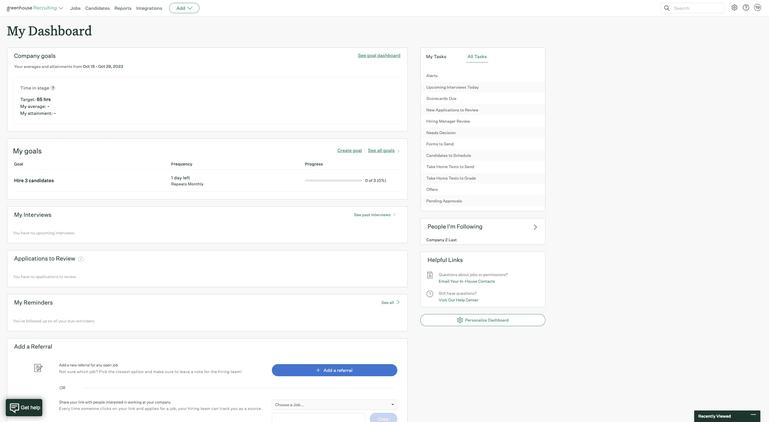 Task type: describe. For each thing, give the bounding box(es) containing it.
1 the from the left
[[109, 369, 115, 374]]

leave
[[180, 369, 190, 374]]

configure image
[[732, 4, 739, 11]]

see all link
[[382, 299, 401, 305]]

0 vertical spatial applications
[[436, 107, 460, 112]]

people
[[428, 223, 447, 230]]

source.
[[248, 406, 263, 411]]

candidates
[[29, 178, 54, 183]]

you've followed up on all your due reminders.
[[13, 318, 95, 323]]

see goal dashboard
[[358, 52, 401, 58]]

no for applications
[[30, 274, 35, 279]]

target: 65 hrs my average: - my attainment: -
[[20, 96, 56, 116]]

personalize dashboard
[[466, 318, 509, 323]]

followed
[[26, 318, 41, 323]]

applies
[[145, 406, 159, 411]]

greenhouse recruiting image
[[7, 5, 59, 12]]

pending approvals
[[427, 198, 463, 203]]

or
[[479, 272, 483, 277]]

helpful
[[428, 256, 447, 264]]

scorecards
[[427, 96, 448, 101]]

dashboard for personalize dashboard
[[488, 318, 509, 323]]

my for interviews
[[14, 211, 22, 218]]

make
[[153, 369, 164, 374]]

your left due
[[59, 318, 67, 323]]

up
[[42, 318, 47, 323]]

0 horizontal spatial your
[[14, 64, 23, 69]]

integrations
[[136, 5, 162, 11]]

2 vertical spatial -
[[54, 110, 56, 116]]

1 oct from the left
[[83, 64, 90, 69]]

2 oct from the left
[[98, 64, 105, 69]]

company
[[155, 400, 171, 405]]

new
[[427, 107, 435, 112]]

2 the from the left
[[211, 369, 217, 374]]

goal for see
[[368, 52, 377, 58]]

your down 'interested'
[[119, 406, 127, 411]]

people i'm following
[[428, 223, 483, 230]]

offers
[[427, 187, 438, 192]]

email
[[439, 279, 450, 284]]

upcoming
[[36, 230, 55, 235]]

applications
[[36, 274, 59, 279]]

goals for company goals
[[41, 52, 56, 59]]

add a new referral for any open job not sure which job? pick the closest option and make sure to leave a note for the hiring team!
[[59, 363, 242, 374]]

i'm
[[448, 223, 456, 230]]

new
[[70, 363, 77, 368]]

needs
[[427, 130, 439, 135]]

today
[[468, 85, 479, 89]]

attainment:
[[28, 110, 53, 116]]

home for take home tests to send
[[437, 164, 448, 169]]

referral inside add a new referral for any open job not sure which job? pick the closest option and make sure to leave a note for the hiring team!
[[78, 363, 90, 368]]

company for company 2 last
[[427, 237, 445, 242]]

visit our help center link
[[439, 297, 479, 303]]

questions about jobs or permissions? email your in-house contacts
[[439, 272, 508, 284]]

2 vertical spatial all
[[54, 318, 58, 323]]

track
[[220, 406, 230, 411]]

Search text field
[[673, 4, 720, 12]]

review.
[[64, 274, 77, 279]]

time
[[71, 406, 80, 411]]

repeats
[[171, 181, 187, 186]]

my tasks button
[[425, 51, 448, 63]]

0 horizontal spatial and
[[42, 64, 49, 69]]

1 day left repeats monthly
[[171, 175, 204, 186]]

can
[[212, 406, 219, 411]]

your right job,
[[178, 406, 187, 411]]

for inside share your link with people interested in working at your company every time someone clicks on your link and applies for a job, your hiring team can track you as a source.
[[160, 406, 166, 411]]

hire 3 candidates
[[14, 178, 54, 183]]

you have no upcoming interviews.
[[13, 230, 76, 235]]

helpful links
[[428, 256, 463, 264]]

upcoming
[[427, 85, 446, 89]]

on inside share your link with people interested in working at your company every time someone clicks on your link and applies for a job, your hiring team can track you as a source.
[[113, 406, 118, 411]]

candidates link
[[85, 5, 110, 11]]

td button
[[755, 4, 762, 11]]

1 horizontal spatial send
[[465, 164, 475, 169]]

average:
[[28, 103, 46, 109]]

time in
[[20, 85, 37, 91]]

no for upcoming
[[30, 230, 35, 235]]

all for see all goals
[[378, 147, 383, 153]]

to left 'grade'
[[460, 176, 464, 181]]

or
[[60, 385, 65, 390]]

goals for my goals
[[24, 147, 42, 155]]

closest
[[116, 369, 130, 374]]

my reminders
[[14, 299, 53, 306]]

see for company goals
[[358, 52, 367, 58]]

candidates to schedule link
[[421, 150, 546, 161]]

alerts
[[427, 73, 438, 78]]

review for applications to review
[[56, 255, 75, 262]]

hiring inside add a new referral for any open job not sure which job? pick the closest option and make sure to leave a note for the hiring team!
[[218, 369, 230, 374]]

recently
[[699, 414, 716, 419]]

review for hiring manager review
[[457, 119, 471, 124]]

1 sure from the left
[[67, 369, 76, 374]]

65
[[37, 96, 43, 102]]

people
[[93, 400, 105, 405]]

my for dashboard
[[7, 22, 25, 39]]

0 of 3 (0%)
[[366, 178, 387, 183]]

averages
[[24, 64, 41, 69]]

center
[[466, 297, 479, 302]]

to up hiring manager review
[[461, 107, 465, 112]]

candidates to schedule
[[427, 153, 472, 158]]

choose a job...
[[275, 402, 304, 407]]

1
[[171, 175, 173, 181]]

new applications to review link
[[421, 104, 546, 116]]

td
[[756, 5, 761, 10]]

0
[[366, 178, 368, 183]]

my for reminders
[[14, 299, 22, 306]]

approvals
[[443, 198, 463, 203]]

questions?
[[457, 291, 477, 296]]

0 vertical spatial in
[[32, 85, 36, 91]]

candidates for candidates
[[85, 5, 110, 11]]

which
[[77, 369, 89, 374]]

your up time
[[70, 400, 78, 405]]

personalize dashboard link
[[421, 314, 546, 326]]

tests for send
[[449, 164, 459, 169]]

our
[[449, 297, 456, 302]]

target:
[[20, 96, 36, 102]]

company goals
[[14, 52, 56, 59]]

following
[[457, 223, 483, 230]]

0 vertical spatial link
[[78, 400, 84, 405]]

note
[[195, 369, 203, 374]]

to left review.
[[59, 274, 63, 279]]

tests for grade
[[449, 176, 459, 181]]

recently viewed
[[699, 414, 732, 419]]

choose
[[275, 402, 290, 407]]

needs decision
[[427, 130, 456, 135]]

pending approvals link
[[421, 195, 546, 207]]

have for applications
[[21, 274, 30, 279]]

dashboard
[[378, 52, 401, 58]]

interviews
[[372, 212, 391, 217]]

decision
[[440, 130, 456, 135]]

to inside add a new referral for any open job not sure which job? pick the closest option and make sure to leave a note for the hiring team!
[[175, 369, 179, 374]]

a inside button
[[334, 367, 336, 373]]



Task type: locate. For each thing, give the bounding box(es) containing it.
candidates for candidates to schedule
[[427, 153, 448, 158]]

1 horizontal spatial candidates
[[427, 153, 448, 158]]

for right note
[[204, 369, 210, 374]]

2 tasks from the left
[[475, 54, 487, 59]]

0 vertical spatial company
[[14, 52, 40, 59]]

0 vertical spatial tests
[[449, 164, 459, 169]]

1 horizontal spatial oct
[[98, 64, 105, 69]]

have for upcoming
[[21, 230, 30, 235]]

you for you have no upcoming interviews.
[[13, 230, 20, 235]]

hiring inside share your link with people interested in working at your company every time someone clicks on your link and applies for a job, your hiring team can track you as a source.
[[188, 406, 200, 411]]

1 horizontal spatial all
[[378, 147, 383, 153]]

pending
[[427, 198, 443, 203]]

1 horizontal spatial the
[[211, 369, 217, 374]]

goal right "create"
[[353, 147, 362, 153]]

to up take home tests to send at the right top
[[449, 153, 453, 158]]

add a referral
[[324, 367, 353, 373]]

applications
[[436, 107, 460, 112], [14, 255, 48, 262]]

needs decision link
[[421, 127, 546, 138]]

1 horizontal spatial 3
[[374, 178, 376, 183]]

0 horizontal spatial interviews
[[24, 211, 52, 218]]

0 vertical spatial goal
[[368, 52, 377, 58]]

3 right of
[[374, 178, 376, 183]]

0 horizontal spatial hiring
[[188, 406, 200, 411]]

0 vertical spatial no
[[30, 230, 35, 235]]

tests
[[449, 164, 459, 169], [449, 176, 459, 181]]

add button
[[169, 3, 200, 13]]

referral
[[31, 343, 52, 350]]

2 no from the top
[[30, 274, 35, 279]]

1 tasks from the left
[[434, 54, 447, 59]]

interviews for my
[[24, 211, 52, 218]]

review down scorecards due link
[[465, 107, 479, 112]]

hiring left team!
[[218, 369, 230, 374]]

candidates right "jobs"
[[85, 5, 110, 11]]

hiring
[[427, 119, 439, 124]]

1 vertical spatial link
[[128, 406, 135, 411]]

to right forms
[[440, 141, 444, 146]]

2 take from the top
[[427, 176, 436, 181]]

tasks for my tasks
[[434, 54, 447, 59]]

tests up "take home tests to grade" on the right top
[[449, 164, 459, 169]]

and
[[42, 64, 49, 69], [145, 369, 152, 374], [136, 406, 144, 411]]

0 horizontal spatial applications
[[14, 255, 48, 262]]

0 horizontal spatial for
[[91, 363, 95, 368]]

your inside the questions about jobs or permissions? email your in-house contacts
[[451, 279, 459, 284]]

viewed
[[717, 414, 732, 419]]

job,
[[170, 406, 177, 411]]

dashboard right personalize
[[488, 318, 509, 323]]

0 horizontal spatial referral
[[78, 363, 90, 368]]

0 horizontal spatial dashboard
[[28, 22, 92, 39]]

forms
[[427, 141, 439, 146]]

1 vertical spatial your
[[451, 279, 459, 284]]

add inside button
[[324, 367, 333, 373]]

1 tests from the top
[[449, 164, 459, 169]]

no left the applications on the bottom
[[30, 274, 35, 279]]

have for visit
[[447, 291, 456, 296]]

add inside 'popup button'
[[177, 5, 186, 11]]

progress bar
[[305, 180, 363, 181]]

see goal dashboard link
[[358, 52, 401, 58]]

add for add a new referral for any open job not sure which job? pick the closest option and make sure to leave a note for the hiring team!
[[59, 363, 66, 368]]

to left leave
[[175, 369, 179, 374]]

- down hrs
[[47, 103, 49, 109]]

0 horizontal spatial goal
[[353, 147, 362, 153]]

1 vertical spatial -
[[47, 103, 49, 109]]

0 vertical spatial for
[[91, 363, 95, 368]]

1 horizontal spatial interviews
[[447, 85, 467, 89]]

referral inside button
[[337, 367, 353, 373]]

0 vertical spatial have
[[21, 230, 30, 235]]

review up review.
[[56, 255, 75, 262]]

company up averages at left
[[14, 52, 40, 59]]

hiring left team
[[188, 406, 200, 411]]

my inside button
[[427, 54, 433, 59]]

1 vertical spatial dashboard
[[488, 318, 509, 323]]

0 vertical spatial -
[[96, 64, 98, 69]]

your right at
[[147, 400, 154, 405]]

tab list
[[425, 51, 542, 63]]

company
[[14, 52, 40, 59], [427, 237, 445, 242]]

home down candidates to schedule
[[437, 164, 448, 169]]

dashboard down jobs link
[[28, 22, 92, 39]]

1 vertical spatial interviews
[[24, 211, 52, 218]]

0 vertical spatial interviews
[[447, 85, 467, 89]]

and inside add a new referral for any open job not sure which job? pick the closest option and make sure to leave a note for the hiring team!
[[145, 369, 152, 374]]

job
[[113, 363, 118, 368]]

0 vertical spatial your
[[14, 64, 23, 69]]

add a referral
[[14, 343, 52, 350]]

with
[[85, 400, 93, 405]]

the right note
[[211, 369, 217, 374]]

2
[[446, 237, 448, 242]]

take up offers
[[427, 176, 436, 181]]

0 horizontal spatial candidates
[[85, 5, 110, 11]]

take home tests to grade
[[427, 176, 477, 181]]

take for take home tests to grade
[[427, 176, 436, 181]]

1 home from the top
[[437, 164, 448, 169]]

have up our
[[447, 291, 456, 296]]

offers link
[[421, 184, 546, 195]]

2 horizontal spatial for
[[204, 369, 210, 374]]

all tasks
[[468, 54, 487, 59]]

applications up manager
[[436, 107, 460, 112]]

oct
[[83, 64, 90, 69], [98, 64, 105, 69]]

take
[[427, 164, 436, 169], [427, 176, 436, 181]]

from
[[73, 64, 82, 69]]

- right the 15
[[96, 64, 98, 69]]

1 horizontal spatial goal
[[368, 52, 377, 58]]

see for my interviews
[[355, 212, 362, 217]]

1 vertical spatial no
[[30, 274, 35, 279]]

and down at
[[136, 406, 144, 411]]

1 horizontal spatial referral
[[337, 367, 353, 373]]

1 vertical spatial in
[[124, 400, 127, 405]]

someone
[[81, 406, 99, 411]]

job...
[[294, 402, 304, 407]]

2 you from the top
[[13, 274, 20, 279]]

house
[[466, 279, 478, 284]]

1 horizontal spatial your
[[451, 279, 459, 284]]

see for my reminders
[[382, 300, 389, 305]]

0 horizontal spatial all
[[54, 318, 58, 323]]

1 vertical spatial all
[[390, 300, 394, 305]]

tasks right 'all'
[[475, 54, 487, 59]]

not
[[59, 369, 66, 374]]

contacts
[[479, 279, 496, 284]]

1 vertical spatial on
[[113, 406, 118, 411]]

links
[[449, 256, 463, 264]]

create goal
[[338, 147, 362, 153]]

take for take home tests to send
[[427, 164, 436, 169]]

tasks up alerts
[[434, 54, 447, 59]]

in left working
[[124, 400, 127, 405]]

of
[[369, 178, 373, 183]]

interviews for upcoming
[[447, 85, 467, 89]]

goal left dashboard
[[368, 52, 377, 58]]

see
[[358, 52, 367, 58], [368, 147, 377, 153], [355, 212, 362, 217], [382, 300, 389, 305]]

send up 'grade'
[[465, 164, 475, 169]]

the down job
[[109, 369, 115, 374]]

tasks for all tasks
[[475, 54, 487, 59]]

on right up at the bottom left of the page
[[48, 318, 53, 323]]

0 vertical spatial you
[[13, 230, 20, 235]]

0 horizontal spatial tasks
[[434, 54, 447, 59]]

add for add a referral
[[324, 367, 333, 373]]

0 horizontal spatial in
[[32, 85, 36, 91]]

no left upcoming
[[30, 230, 35, 235]]

as
[[239, 406, 244, 411]]

td button
[[754, 3, 763, 12]]

2 horizontal spatial all
[[390, 300, 394, 305]]

referral
[[78, 363, 90, 368], [337, 367, 353, 373]]

company 2 last link
[[421, 235, 546, 245]]

1 vertical spatial you
[[13, 274, 20, 279]]

all
[[468, 54, 474, 59]]

1 horizontal spatial in
[[124, 400, 127, 405]]

schedule
[[454, 153, 472, 158]]

2 vertical spatial review
[[56, 255, 75, 262]]

3 right hire
[[25, 178, 28, 183]]

oct left the 15
[[83, 64, 90, 69]]

email your in-house contacts link
[[439, 278, 496, 285]]

link down working
[[128, 406, 135, 411]]

for down company
[[160, 406, 166, 411]]

0 vertical spatial home
[[437, 164, 448, 169]]

0 vertical spatial send
[[444, 141, 454, 146]]

1 horizontal spatial link
[[128, 406, 135, 411]]

1 vertical spatial applications
[[14, 255, 48, 262]]

have left the applications on the bottom
[[21, 274, 30, 279]]

and left the make
[[145, 369, 152, 374]]

have down my interviews
[[21, 230, 30, 235]]

1 horizontal spatial on
[[113, 406, 118, 411]]

2 horizontal spatial and
[[145, 369, 152, 374]]

interviews up due
[[447, 85, 467, 89]]

your left in-
[[451, 279, 459, 284]]

sure down new
[[67, 369, 76, 374]]

time
[[20, 85, 31, 91]]

questions
[[439, 272, 458, 277]]

0 horizontal spatial on
[[48, 318, 53, 323]]

to up the applications on the bottom
[[49, 255, 55, 262]]

2 sure from the left
[[165, 369, 174, 374]]

1 vertical spatial candidates
[[427, 153, 448, 158]]

you
[[231, 406, 238, 411]]

1 horizontal spatial -
[[54, 110, 56, 116]]

progress
[[305, 162, 323, 166]]

0 vertical spatial take
[[427, 164, 436, 169]]

1 horizontal spatial company
[[427, 237, 445, 242]]

send
[[444, 141, 454, 146], [465, 164, 475, 169]]

no
[[30, 230, 35, 235], [30, 274, 35, 279]]

0 vertical spatial and
[[42, 64, 49, 69]]

0 horizontal spatial company
[[14, 52, 40, 59]]

0 vertical spatial all
[[378, 147, 383, 153]]

share
[[59, 400, 69, 405]]

create goal link
[[338, 147, 368, 153]]

in inside share your link with people interested in working at your company every time someone clicks on your link and applies for a job, your hiring team can track you as a source.
[[124, 400, 127, 405]]

1 horizontal spatial applications
[[436, 107, 460, 112]]

your left averages at left
[[14, 64, 23, 69]]

have inside still have questions? visit our help center
[[447, 291, 456, 296]]

oct left 29,
[[98, 64, 105, 69]]

scorecards due link
[[421, 93, 546, 104]]

people i'm following link
[[421, 218, 546, 235]]

1 vertical spatial home
[[437, 176, 448, 181]]

1 horizontal spatial sure
[[165, 369, 174, 374]]

monthly
[[188, 181, 204, 186]]

1 horizontal spatial and
[[136, 406, 144, 411]]

add inside add a new referral for any open job not sure which job? pick the closest option and make sure to leave a note for the hiring team!
[[59, 363, 66, 368]]

1 vertical spatial goal
[[353, 147, 362, 153]]

and right averages at left
[[42, 64, 49, 69]]

take home tests to send link
[[421, 161, 546, 172]]

interviews up you have no upcoming interviews.
[[24, 211, 52, 218]]

dashboard for my dashboard
[[28, 22, 92, 39]]

1 horizontal spatial tasks
[[475, 54, 487, 59]]

3
[[25, 178, 28, 183], [374, 178, 376, 183]]

candidates down the forms to send
[[427, 153, 448, 158]]

2 home from the top
[[437, 176, 448, 181]]

1 vertical spatial tests
[[449, 176, 459, 181]]

and inside share your link with people interested in working at your company every time someone clicks on your link and applies for a job, your hiring team can track you as a source.
[[136, 406, 144, 411]]

1 vertical spatial company
[[427, 237, 445, 242]]

tests down take home tests to send at the right top
[[449, 176, 459, 181]]

my tasks
[[427, 54, 447, 59]]

None text field
[[272, 413, 366, 422]]

company left 2
[[427, 237, 445, 242]]

you for you have no applications to review.
[[13, 274, 20, 279]]

team!
[[231, 369, 242, 374]]

applications up 'you have no applications to review.'
[[14, 255, 48, 262]]

1 no from the top
[[30, 230, 35, 235]]

past
[[363, 212, 371, 217]]

personalize
[[466, 318, 488, 323]]

0 horizontal spatial the
[[109, 369, 115, 374]]

0 horizontal spatial send
[[444, 141, 454, 146]]

0 vertical spatial dashboard
[[28, 22, 92, 39]]

0 vertical spatial review
[[465, 107, 479, 112]]

- right 'attainment:'
[[54, 110, 56, 116]]

link left the with
[[78, 400, 84, 405]]

0 vertical spatial candidates
[[85, 5, 110, 11]]

review
[[465, 107, 479, 112], [457, 119, 471, 124], [56, 255, 75, 262]]

2 tests from the top
[[449, 176, 459, 181]]

integrations link
[[136, 5, 162, 11]]

1 vertical spatial and
[[145, 369, 152, 374]]

see past interviews link
[[352, 210, 401, 217]]

goal
[[14, 162, 23, 166]]

2 vertical spatial have
[[447, 291, 456, 296]]

2 vertical spatial for
[[160, 406, 166, 411]]

stage
[[37, 85, 49, 91]]

to down schedule
[[460, 164, 464, 169]]

company for company goals
[[14, 52, 40, 59]]

reminders
[[24, 299, 53, 306]]

0 horizontal spatial -
[[47, 103, 49, 109]]

1 vertical spatial hiring
[[188, 406, 200, 411]]

reminders.
[[75, 318, 95, 323]]

in right time
[[32, 85, 36, 91]]

0 horizontal spatial link
[[78, 400, 84, 405]]

my for goals
[[13, 147, 23, 155]]

1 take from the top
[[427, 164, 436, 169]]

1 vertical spatial send
[[465, 164, 475, 169]]

applications to review
[[14, 255, 75, 262]]

2 vertical spatial and
[[136, 406, 144, 411]]

0 horizontal spatial sure
[[67, 369, 76, 374]]

goal for create
[[353, 147, 362, 153]]

home for take home tests to grade
[[437, 176, 448, 181]]

home down take home tests to send at the right top
[[437, 176, 448, 181]]

send up candidates to schedule
[[444, 141, 454, 146]]

add for add a referral
[[14, 343, 25, 350]]

0 vertical spatial on
[[48, 318, 53, 323]]

1 vertical spatial take
[[427, 176, 436, 181]]

for left any
[[91, 363, 95, 368]]

review down new applications to review on the top right
[[457, 119, 471, 124]]

1 vertical spatial for
[[204, 369, 210, 374]]

1 horizontal spatial for
[[160, 406, 166, 411]]

job?
[[90, 369, 98, 374]]

sure right the make
[[165, 369, 174, 374]]

on down 'interested'
[[113, 406, 118, 411]]

0 horizontal spatial 3
[[25, 178, 28, 183]]

any
[[96, 363, 102, 368]]

add for add
[[177, 5, 186, 11]]

help
[[457, 297, 465, 302]]

0 horizontal spatial oct
[[83, 64, 90, 69]]

15
[[91, 64, 95, 69]]

hiring manager review
[[427, 119, 471, 124]]

2 horizontal spatial -
[[96, 64, 98, 69]]

1 vertical spatial have
[[21, 274, 30, 279]]

tab list containing my tasks
[[425, 51, 542, 63]]

sure
[[67, 369, 76, 374], [165, 369, 174, 374]]

1 vertical spatial review
[[457, 119, 471, 124]]

1 you from the top
[[13, 230, 20, 235]]

all for see all
[[390, 300, 394, 305]]

day
[[174, 175, 182, 181]]

hire
[[14, 178, 24, 183]]

take down candidates to schedule
[[427, 164, 436, 169]]

0 vertical spatial hiring
[[218, 369, 230, 374]]

1 horizontal spatial hiring
[[218, 369, 230, 374]]

1 horizontal spatial dashboard
[[488, 318, 509, 323]]

new applications to review
[[427, 107, 479, 112]]

all tasks button
[[467, 51, 489, 63]]

see past interviews
[[355, 212, 391, 217]]

my for tasks
[[427, 54, 433, 59]]



Task type: vqa. For each thing, say whether or not it's contained in the screenshot.
not
yes



